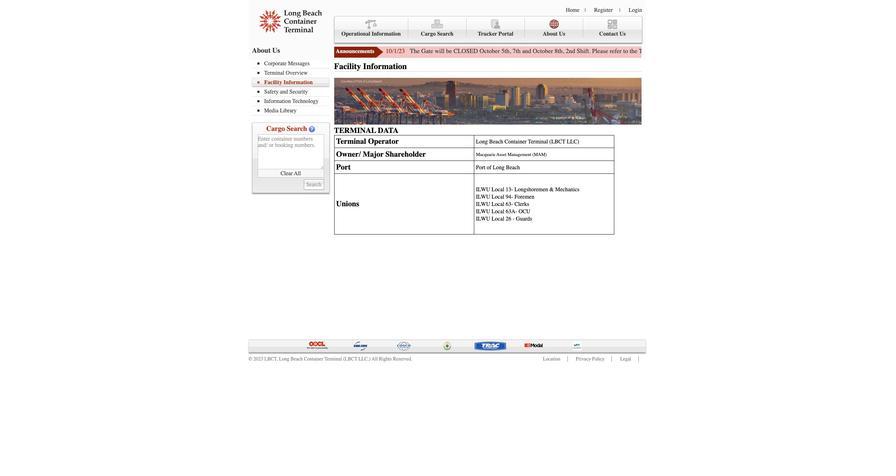 Task type: describe. For each thing, give the bounding box(es) containing it.
operational information link
[[335, 18, 409, 38]]

1 vertical spatial cargo search
[[267, 125, 307, 133]]

cargo search link
[[409, 18, 467, 38]]

cargo search inside menu bar
[[421, 31, 454, 37]]

information technology link
[[257, 98, 329, 105]]

1 the from the left
[[630, 47, 638, 55]]

corporate messages terminal overview facility information safety and security information technology media library
[[264, 60, 319, 114]]

operator
[[368, 137, 399, 146]]

26
[[506, 216, 512, 222]]

portal
[[499, 31, 514, 37]]

-
[[513, 216, 515, 222]]

clear
[[281, 170, 293, 177]]

1 for from the left
[[712, 47, 719, 55]]

5th,
[[502, 47, 511, 55]]

​port of long beach
[[476, 164, 520, 171]]

longshoremen
[[515, 187, 549, 193]]

overview
[[286, 70, 308, 76]]

cargo inside menu bar
[[421, 31, 436, 37]]

63-
[[506, 201, 514, 207]]

shift.
[[577, 47, 591, 55]]

1 horizontal spatial facility
[[334, 62, 361, 71]]

​terminal
[[336, 137, 366, 146]]

2 for from the left
[[769, 47, 777, 55]]

llc)
[[567, 139, 580, 145]]

0 vertical spatial and
[[523, 47, 532, 55]]

media library link
[[257, 108, 329, 114]]

&
[[550, 187, 554, 193]]

information down 10/1/23
[[363, 62, 407, 71]]

10/1/23
[[386, 47, 405, 55]]

lbct,
[[265, 357, 278, 362]]

2 vertical spatial beach
[[291, 357, 303, 362]]

(mam)
[[533, 152, 547, 157]]

macquarie asset management (mam)
[[476, 152, 547, 157]]

clerks
[[515, 201, 530, 207]]

information up security
[[284, 79, 313, 86]]

llc.)
[[359, 357, 371, 362]]

will
[[435, 47, 445, 55]]

​​long beach container terminal (lbct llc)
[[476, 139, 580, 145]]

2 october from the left
[[533, 47, 554, 55]]

major
[[363, 150, 384, 159]]

ocu
[[519, 209, 531, 215]]

us for about us link at the right top
[[559, 31, 566, 37]]

1 | from the left
[[585, 7, 586, 13]]

privacy policy link
[[576, 357, 605, 362]]

please
[[593, 47, 609, 55]]

home link
[[566, 7, 580, 13]]

page
[[698, 47, 710, 55]]

​ilwu local 13- longshoremen & mechanics ilwu local 94- foremen ilwu local 63- clerks ilwu local 63a- ocu ilwu local 26 - guards
[[476, 187, 580, 222]]

2nd
[[566, 47, 576, 55]]

1 horizontal spatial beach
[[490, 139, 504, 145]]

security
[[290, 89, 308, 95]]

shareholder
[[386, 150, 426, 159]]

corporate messages link
[[257, 60, 329, 67]]

gate
[[739, 47, 750, 55]]

menu bar containing operational information
[[334, 16, 643, 43]]

hours
[[669, 47, 685, 55]]

0 horizontal spatial cargo
[[267, 125, 285, 133]]

policy
[[593, 357, 605, 362]]

4 local from the top
[[492, 209, 505, 215]]

management
[[508, 152, 532, 157]]

​terminal operator
[[336, 137, 399, 146]]

clear all
[[281, 170, 301, 177]]

0 horizontal spatial about
[[252, 46, 271, 55]]

1 vertical spatial beach
[[506, 164, 520, 171]]

trucker
[[478, 31, 498, 37]]

technology
[[292, 98, 319, 105]]

of
[[487, 164, 492, 171]]

refer
[[610, 47, 622, 55]]

2023
[[254, 357, 263, 362]]

1 october from the left
[[480, 47, 500, 55]]

legal
[[621, 357, 632, 362]]

menu bar containing corporate messages
[[252, 60, 333, 116]]

and inside corporate messages terminal overview facility information safety and security information technology media library
[[280, 89, 288, 95]]

13-
[[506, 187, 514, 193]]

1 vertical spatial all
[[372, 357, 378, 362]]

trucker portal
[[478, 31, 514, 37]]

3 local from the top
[[492, 201, 505, 207]]

login
[[629, 7, 643, 13]]

asset
[[497, 152, 507, 157]]

​​port
[[336, 163, 351, 172]]

about us link
[[525, 18, 584, 38]]

8th,
[[555, 47, 565, 55]]

​ilwu
[[476, 187, 491, 193]]

7th
[[513, 47, 521, 55]]

the
[[410, 47, 420, 55]]

rights
[[379, 357, 392, 362]]

information inside operational information link
[[372, 31, 401, 37]]

operational
[[342, 31, 371, 37]]

1 vertical spatial (lbct
[[343, 357, 358, 362]]

contact
[[600, 31, 619, 37]]

facility information link
[[257, 79, 329, 86]]



Task type: locate. For each thing, give the bounding box(es) containing it.
privacy policy
[[576, 357, 605, 362]]

1 horizontal spatial (lbct
[[550, 139, 566, 145]]

1 horizontal spatial for
[[769, 47, 777, 55]]

and right the 'safety' on the top of page
[[280, 89, 288, 95]]

information up media
[[264, 98, 291, 105]]

0 horizontal spatial us
[[273, 46, 280, 55]]

us right contact at right top
[[620, 31, 626, 37]]

all
[[294, 170, 301, 177], [372, 357, 378, 362]]

safety and security link
[[257, 89, 329, 95]]

2 horizontal spatial beach
[[506, 164, 520, 171]]

for right the page
[[712, 47, 719, 55]]

0 vertical spatial long
[[493, 164, 505, 171]]

1 vertical spatial terminal
[[528, 139, 548, 145]]

0 vertical spatial beach
[[490, 139, 504, 145]]

1 horizontal spatial container
[[505, 139, 527, 145]]

1 vertical spatial container
[[304, 357, 324, 362]]

0 horizontal spatial |
[[585, 7, 586, 13]]

Enter container numbers and/ or booking numbers.  text field
[[258, 135, 324, 170]]

about
[[543, 31, 558, 37], [252, 46, 271, 55]]

terminal inside corporate messages terminal overview facility information safety and security information technology media library
[[264, 70, 285, 76]]

clear all button
[[258, 170, 324, 178]]

messages
[[288, 60, 310, 67]]

​port
[[476, 164, 486, 171]]

us up corporate
[[273, 46, 280, 55]]

1 horizontal spatial cargo
[[421, 31, 436, 37]]

information up 10/1/23
[[372, 31, 401, 37]]

us for contact us link
[[620, 31, 626, 37]]

the right to
[[630, 47, 638, 55]]

operational information
[[342, 31, 401, 37]]

0 horizontal spatial october
[[480, 47, 500, 55]]

0 vertical spatial facility
[[334, 62, 361, 71]]

register
[[595, 7, 613, 13]]

| left login link on the right top
[[620, 7, 621, 13]]

0 horizontal spatial terminal
[[264, 70, 285, 76]]

macquarie
[[476, 152, 496, 157]]

location
[[543, 357, 561, 362]]

1 horizontal spatial menu bar
[[334, 16, 643, 43]]

and right '7th'
[[523, 47, 532, 55]]

october left 8th,
[[533, 47, 554, 55]]

| right "home" link
[[585, 7, 586, 13]]

long right of
[[493, 164, 505, 171]]

1 horizontal spatial cargo search
[[421, 31, 454, 37]]

2 local from the top
[[492, 194, 505, 200]]

0 vertical spatial all
[[294, 170, 301, 177]]

safety
[[264, 89, 279, 95]]

4 ilwu from the top
[[476, 216, 491, 222]]

facility up the 'safety' on the top of page
[[264, 79, 282, 86]]

the
[[630, 47, 638, 55], [778, 47, 786, 55]]

1 horizontal spatial search
[[438, 31, 454, 37]]

None submit
[[304, 180, 324, 190]]

​​long
[[476, 139, 488, 145]]

cargo search down library
[[267, 125, 307, 133]]

media
[[264, 108, 279, 114]]

1 horizontal spatial gate
[[656, 47, 668, 55]]

0 horizontal spatial container
[[304, 357, 324, 362]]

local left 13-
[[492, 187, 505, 193]]

2 horizontal spatial us
[[620, 31, 626, 37]]

about up 8th,
[[543, 31, 558, 37]]

location link
[[543, 357, 561, 362]]

|
[[585, 7, 586, 13], [620, 7, 621, 13]]

be
[[446, 47, 452, 55]]

0 vertical spatial cargo
[[421, 31, 436, 37]]

terminal left the llc.)
[[325, 357, 342, 362]]

2 vertical spatial terminal
[[325, 357, 342, 362]]

cargo search up will
[[421, 31, 454, 37]]

​​​​terminal
[[334, 126, 376, 135]]

details
[[751, 47, 768, 55]]

local left 63a-
[[492, 209, 505, 215]]

about us up corporate
[[252, 46, 280, 55]]

0 vertical spatial about us
[[543, 31, 566, 37]]

10/1/23 the gate will be closed october 5th, 7th and october 8th, 2nd shift. please refer to the truck gate hours web page for further gate details for the week.
[[386, 47, 802, 55]]

​​​​terminal data
[[334, 126, 399, 135]]

privacy
[[576, 357, 591, 362]]

legal link
[[621, 357, 632, 362]]

2 the from the left
[[778, 47, 786, 55]]

1 horizontal spatial terminal
[[325, 357, 342, 362]]

​​unions
[[336, 199, 360, 209]]

us up 8th,
[[559, 31, 566, 37]]

cargo down media
[[267, 125, 285, 133]]

ilwu
[[476, 194, 491, 200], [476, 201, 491, 207], [476, 209, 491, 215], [476, 216, 491, 222]]

0 vertical spatial container
[[505, 139, 527, 145]]

long right lbct,
[[279, 357, 290, 362]]

terminal down corporate
[[264, 70, 285, 76]]

reserved.
[[393, 357, 413, 362]]

0 vertical spatial menu bar
[[334, 16, 643, 43]]

all right clear
[[294, 170, 301, 177]]

all inside button
[[294, 170, 301, 177]]

for right details
[[769, 47, 777, 55]]

october left 5th,
[[480, 47, 500, 55]]

announcements
[[336, 48, 375, 55]]

terminal up (mam)
[[528, 139, 548, 145]]

and
[[523, 47, 532, 55], [280, 89, 288, 95]]

1 horizontal spatial about us
[[543, 31, 566, 37]]

0 horizontal spatial search
[[287, 125, 307, 133]]

0 vertical spatial cargo search
[[421, 31, 454, 37]]

1 vertical spatial cargo
[[267, 125, 285, 133]]

0 horizontal spatial long
[[279, 357, 290, 362]]

1 horizontal spatial about
[[543, 31, 558, 37]]

cargo up will
[[421, 31, 436, 37]]

©
[[249, 357, 252, 362]]

home
[[566, 7, 580, 13]]

facility inside corporate messages terminal overview facility information safety and security information technology media library
[[264, 79, 282, 86]]

about up corporate
[[252, 46, 271, 55]]

0 vertical spatial search
[[438, 31, 454, 37]]

© 2023 lbct, long beach container terminal (lbct llc.) all rights reserved.
[[249, 357, 413, 362]]

1 ilwu from the top
[[476, 194, 491, 200]]

for
[[712, 47, 719, 55], [769, 47, 777, 55]]

week.
[[787, 47, 802, 55]]

us
[[559, 31, 566, 37], [620, 31, 626, 37], [273, 46, 280, 55]]

1 horizontal spatial us
[[559, 31, 566, 37]]

facility information
[[334, 62, 407, 71]]

data
[[378, 126, 399, 135]]

information
[[372, 31, 401, 37], [363, 62, 407, 71], [284, 79, 313, 86], [264, 98, 291, 105]]

1 vertical spatial long
[[279, 357, 290, 362]]

1 horizontal spatial and
[[523, 47, 532, 55]]

0 horizontal spatial menu bar
[[252, 60, 333, 116]]

about us up 8th,
[[543, 31, 566, 37]]

(lbct left the llc.)
[[343, 357, 358, 362]]

2 gate from the left
[[656, 47, 668, 55]]

0 horizontal spatial all
[[294, 170, 301, 177]]

1 vertical spatial and
[[280, 89, 288, 95]]

facility
[[334, 62, 361, 71], [264, 79, 282, 86]]

truck
[[639, 47, 654, 55]]

0 horizontal spatial the
[[630, 47, 638, 55]]

gate right truck
[[656, 47, 668, 55]]

1 horizontal spatial long
[[493, 164, 505, 171]]

library
[[280, 108, 297, 114]]

​​owner/
[[336, 150, 361, 159]]

to
[[624, 47, 629, 55]]

beach
[[490, 139, 504, 145], [506, 164, 520, 171], [291, 357, 303, 362]]

foremen
[[515, 194, 535, 200]]

1 local from the top
[[492, 187, 505, 193]]

0 horizontal spatial (lbct
[[343, 357, 358, 362]]

local left 94-
[[492, 194, 505, 200]]

​​owner/ major shareholder
[[336, 150, 426, 159]]

1 vertical spatial search
[[287, 125, 307, 133]]

login link
[[629, 7, 643, 13]]

63a-
[[506, 209, 518, 215]]

beach up asset
[[490, 139, 504, 145]]

1 horizontal spatial the
[[778, 47, 786, 55]]

local left 26
[[492, 216, 505, 222]]

search up be
[[438, 31, 454, 37]]

1 vertical spatial facility
[[264, 79, 282, 86]]

0 horizontal spatial for
[[712, 47, 719, 55]]

5 local from the top
[[492, 216, 505, 222]]

1 gate from the left
[[422, 47, 433, 55]]

search
[[438, 31, 454, 37], [287, 125, 307, 133]]

beach right lbct,
[[291, 357, 303, 362]]

local
[[492, 187, 505, 193], [492, 194, 505, 200], [492, 201, 505, 207], [492, 209, 505, 215], [492, 216, 505, 222]]

register link
[[595, 7, 613, 13]]

trucker portal link
[[467, 18, 525, 38]]

contact us link
[[584, 18, 642, 38]]

2 horizontal spatial terminal
[[528, 139, 548, 145]]

1 vertical spatial menu bar
[[252, 60, 333, 116]]

closed
[[454, 47, 478, 55]]

0 horizontal spatial about us
[[252, 46, 280, 55]]

menu bar
[[334, 16, 643, 43], [252, 60, 333, 116]]

1 horizontal spatial |
[[620, 7, 621, 13]]

web
[[686, 47, 697, 55]]

search down media library link
[[287, 125, 307, 133]]

0 horizontal spatial gate
[[422, 47, 433, 55]]

1 vertical spatial about us
[[252, 46, 280, 55]]

1 horizontal spatial all
[[372, 357, 378, 362]]

all right the llc.)
[[372, 357, 378, 362]]

0 vertical spatial (lbct
[[550, 139, 566, 145]]

0 horizontal spatial facility
[[264, 79, 282, 86]]

local left 63-
[[492, 201, 505, 207]]

1 vertical spatial about
[[252, 46, 271, 55]]

0 horizontal spatial cargo search
[[267, 125, 307, 133]]

0 horizontal spatial and
[[280, 89, 288, 95]]

0 vertical spatial about
[[543, 31, 558, 37]]

0 horizontal spatial beach
[[291, 357, 303, 362]]

1 horizontal spatial october
[[533, 47, 554, 55]]

guards
[[516, 216, 533, 222]]

gate right the
[[422, 47, 433, 55]]

2 | from the left
[[620, 7, 621, 13]]

0 vertical spatial terminal
[[264, 70, 285, 76]]

facility down announcements
[[334, 62, 361, 71]]

about us
[[543, 31, 566, 37], [252, 46, 280, 55]]

further
[[721, 47, 738, 55]]

2 ilwu from the top
[[476, 201, 491, 207]]

the left week.
[[778, 47, 786, 55]]

october
[[480, 47, 500, 55], [533, 47, 554, 55]]

3 ilwu from the top
[[476, 209, 491, 215]]

terminal overview link
[[257, 70, 329, 76]]

(lbct left llc)
[[550, 139, 566, 145]]

beach down macquarie asset management (mam)
[[506, 164, 520, 171]]



Task type: vqa. For each thing, say whether or not it's contained in the screenshot.
bottom the and
yes



